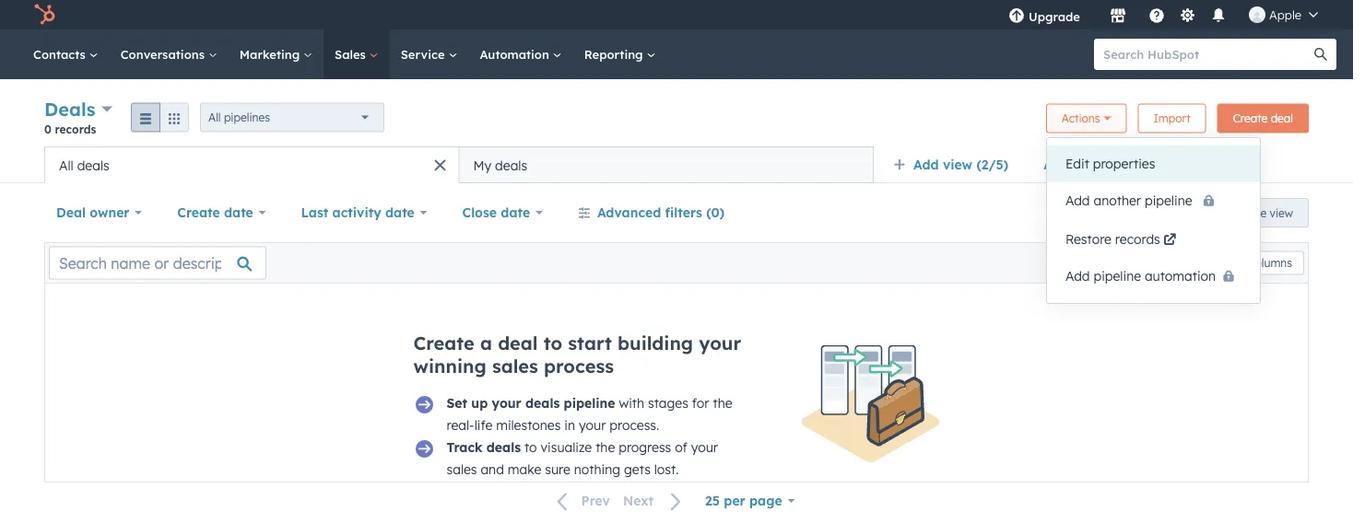 Task type: describe. For each thing, give the bounding box(es) containing it.
winning
[[413, 355, 487, 378]]

1 vertical spatial pipeline
[[1094, 268, 1141, 284]]

reporting link
[[573, 29, 667, 79]]

25 per page
[[705, 493, 782, 509]]

25
[[705, 493, 720, 509]]

service
[[401, 47, 448, 62]]

stages
[[648, 395, 689, 412]]

view for add
[[943, 157, 973, 173]]

all pipelines button
[[200, 103, 384, 132]]

marketplaces image
[[1110, 8, 1126, 25]]

create a deal to start building your winning sales process
[[413, 332, 741, 378]]

and
[[481, 462, 504, 478]]

(0)
[[706, 205, 725, 221]]

date for close date
[[501, 205, 530, 221]]

all for all views
[[1044, 157, 1060, 173]]

process
[[544, 355, 614, 378]]

records for 0 records
[[55, 122, 96, 136]]

views
[[1064, 157, 1100, 173]]

automation
[[1145, 268, 1216, 284]]

Search HubSpot search field
[[1094, 39, 1320, 70]]

filters
[[665, 205, 702, 221]]

properties
[[1093, 156, 1155, 172]]

life
[[474, 418, 493, 434]]

upgrade image
[[1008, 8, 1025, 25]]

group inside deals banner
[[131, 103, 189, 132]]

upgrade
[[1029, 9, 1080, 24]]

deal owner button
[[44, 195, 154, 231]]

conversations
[[120, 47, 208, 62]]

with stages for the real-life milestones in your process.
[[447, 395, 732, 434]]

create for create a deal to start building your winning sales process
[[413, 332, 475, 355]]

help button
[[1141, 0, 1173, 29]]

a
[[480, 332, 492, 355]]

make
[[508, 462, 541, 478]]

deals for my deals
[[495, 157, 527, 173]]

import button
[[1138, 104, 1206, 133]]

close
[[462, 205, 497, 221]]

track
[[447, 440, 483, 456]]

track deals
[[447, 440, 521, 456]]

2 horizontal spatial pipeline
[[1145, 193, 1192, 209]]

contacts link
[[22, 29, 109, 79]]

to inside create a deal to start building your winning sales process
[[544, 332, 562, 355]]

prev button
[[546, 490, 617, 514]]

next
[[623, 493, 654, 509]]

advanced filters (0)
[[597, 205, 725, 221]]

with
[[619, 395, 644, 412]]

search button
[[1305, 39, 1337, 70]]

actions button
[[1046, 104, 1127, 133]]

deals for track deals
[[487, 440, 521, 456]]

my deals
[[473, 157, 527, 173]]

all views
[[1044, 157, 1100, 173]]

contacts
[[33, 47, 89, 62]]

deal owner
[[56, 205, 130, 221]]

process.
[[610, 418, 659, 434]]

close date button
[[450, 195, 555, 231]]

start
[[568, 332, 612, 355]]

your inside with stages for the real-life milestones in your process.
[[579, 418, 606, 434]]

pipelines
[[224, 111, 270, 124]]

settings link
[[1176, 5, 1199, 24]]

edit properties
[[1066, 156, 1155, 172]]

add pipeline automation
[[1066, 268, 1216, 284]]

marketing link
[[228, 29, 324, 79]]

deal
[[56, 205, 86, 221]]

page
[[749, 493, 782, 509]]

per
[[724, 493, 745, 509]]

edit properties link
[[1047, 146, 1260, 183]]

restore records
[[1066, 231, 1160, 247]]

set
[[447, 395, 467, 412]]

edit columns button
[[1214, 251, 1304, 275]]

export button
[[1144, 251, 1203, 275]]

apple button
[[1238, 0, 1329, 29]]

the inside with stages for the real-life milestones in your process.
[[713, 395, 732, 412]]

your inside create a deal to start building your winning sales process
[[699, 332, 741, 355]]

add for add view (2/5)
[[914, 157, 939, 173]]

service link
[[390, 29, 469, 79]]

0 records
[[44, 122, 96, 136]]

Search name or description search field
[[49, 247, 266, 280]]

deals banner
[[44, 96, 1309, 147]]

deal inside create a deal to start building your winning sales process
[[498, 332, 538, 355]]

deals button
[[44, 96, 113, 123]]

restore records link
[[1047, 221, 1260, 258]]

for
[[692, 395, 709, 412]]

nothing
[[574, 462, 620, 478]]

save
[[1241, 206, 1267, 220]]

deals for all deals
[[77, 157, 109, 173]]

your right up
[[492, 395, 522, 412]]

hubspot link
[[22, 4, 69, 26]]

last activity date button
[[289, 195, 439, 231]]

sales
[[335, 47, 369, 62]]

last
[[301, 205, 328, 221]]

add for add another pipeline
[[1066, 193, 1090, 209]]

gets
[[624, 462, 651, 478]]

settings image
[[1179, 8, 1196, 24]]

pagination navigation
[[546, 489, 693, 514]]

last activity date
[[301, 205, 415, 221]]

all deals button
[[44, 147, 459, 183]]

add for add pipeline automation
[[1066, 268, 1090, 284]]

lost.
[[654, 462, 679, 478]]

prev
[[581, 493, 610, 509]]

milestones
[[496, 418, 561, 434]]



Task type: locate. For each thing, give the bounding box(es) containing it.
add pipeline automation button
[[1047, 258, 1260, 296]]

group
[[131, 103, 189, 132]]

notifications image
[[1210, 8, 1227, 25]]

deals up milestones
[[525, 395, 560, 412]]

0 vertical spatial deal
[[1271, 112, 1293, 125]]

all down 0 records on the top
[[59, 157, 73, 173]]

add another pipeline
[[1066, 193, 1196, 209]]

1 horizontal spatial all
[[208, 111, 221, 124]]

create left a at the bottom of page
[[413, 332, 475, 355]]

records inside deals banner
[[55, 122, 96, 136]]

view
[[943, 157, 973, 173], [1270, 206, 1293, 220]]

0 vertical spatial the
[[713, 395, 732, 412]]

sales inside create a deal to start building your winning sales process
[[492, 355, 538, 378]]

records for restore records
[[1115, 231, 1160, 247]]

1 horizontal spatial records
[[1115, 231, 1160, 247]]

0 vertical spatial edit
[[1066, 156, 1089, 172]]

1 vertical spatial create
[[177, 205, 220, 221]]

help image
[[1149, 8, 1165, 25]]

1 horizontal spatial deal
[[1271, 112, 1293, 125]]

edit columns
[[1226, 256, 1292, 270]]

the right for
[[713, 395, 732, 412]]

records down deals
[[55, 122, 96, 136]]

sales link
[[324, 29, 390, 79]]

my
[[473, 157, 492, 173]]

1 horizontal spatial edit
[[1226, 256, 1246, 270]]

advanced filters (0) button
[[566, 195, 737, 231]]

my deals button
[[459, 147, 874, 183]]

1 horizontal spatial view
[[1270, 206, 1293, 220]]

your right in
[[579, 418, 606, 434]]

2 horizontal spatial date
[[501, 205, 530, 221]]

automation link
[[469, 29, 573, 79]]

1 vertical spatial sales
[[447, 462, 477, 478]]

0 vertical spatial add
[[914, 157, 939, 173]]

0 horizontal spatial view
[[943, 157, 973, 173]]

view for save
[[1270, 206, 1293, 220]]

25 per page button
[[693, 483, 807, 520]]

your right of
[[691, 440, 718, 456]]

1 vertical spatial records
[[1115, 231, 1160, 247]]

create deal
[[1233, 112, 1293, 125]]

marketplaces button
[[1099, 0, 1137, 29]]

all
[[208, 111, 221, 124], [1044, 157, 1060, 173], [59, 157, 73, 173]]

deals down 0 records on the top
[[77, 157, 109, 173]]

sales inside 'to visualize the progress of your sales and make sure nothing gets lost.'
[[447, 462, 477, 478]]

records
[[55, 122, 96, 136], [1115, 231, 1160, 247]]

the inside 'to visualize the progress of your sales and make sure nothing gets lost.'
[[596, 440, 615, 456]]

0 vertical spatial pipeline
[[1145, 193, 1192, 209]]

0 horizontal spatial records
[[55, 122, 96, 136]]

1 horizontal spatial to
[[544, 332, 562, 355]]

actions
[[1062, 112, 1100, 125]]

pipeline down restore records
[[1094, 268, 1141, 284]]

deals inside "button"
[[495, 157, 527, 173]]

your up for
[[699, 332, 741, 355]]

save view
[[1241, 206, 1293, 220]]

create inside create a deal to start building your winning sales process
[[413, 332, 475, 355]]

1 horizontal spatial sales
[[492, 355, 538, 378]]

edit left the columns on the right
[[1226, 256, 1246, 270]]

view right save
[[1270, 206, 1293, 220]]

your inside 'to visualize the progress of your sales and make sure nothing gets lost.'
[[691, 440, 718, 456]]

0
[[44, 122, 51, 136]]

hubspot image
[[33, 4, 55, 26]]

next button
[[617, 490, 693, 514]]

all inside button
[[59, 157, 73, 173]]

visualize
[[541, 440, 592, 456]]

all views link
[[1032, 147, 1112, 183]]

add down the restore
[[1066, 268, 1090, 284]]

date right activity
[[385, 205, 415, 221]]

deals up and
[[487, 440, 521, 456]]

sales up set up your deals pipeline
[[492, 355, 538, 378]]

all left pipelines
[[208, 111, 221, 124]]

edit inside button
[[1226, 256, 1246, 270]]

add another pipeline button
[[1047, 183, 1260, 221]]

date for create date
[[224, 205, 253, 221]]

the
[[713, 395, 732, 412], [596, 440, 615, 456]]

the up nothing
[[596, 440, 615, 456]]

create for create deal
[[1233, 112, 1268, 125]]

create
[[1233, 112, 1268, 125], [177, 205, 220, 221], [413, 332, 475, 355]]

to left the start
[[544, 332, 562, 355]]

2 horizontal spatial create
[[1233, 112, 1268, 125]]

to down milestones
[[524, 440, 537, 456]]

menu
[[995, 0, 1331, 29]]

create down search hubspot search field
[[1233, 112, 1268, 125]]

menu containing apple
[[995, 0, 1331, 29]]

another
[[1094, 193, 1141, 209]]

import
[[1154, 112, 1191, 125]]

set up your deals pipeline
[[447, 395, 615, 412]]

create up search name or description search field
[[177, 205, 220, 221]]

create date
[[177, 205, 253, 221]]

0 horizontal spatial the
[[596, 440, 615, 456]]

add inside popup button
[[914, 157, 939, 173]]

all left views on the right of the page
[[1044, 157, 1060, 173]]

edit for edit columns
[[1226, 256, 1246, 270]]

2 date from the left
[[385, 205, 415, 221]]

sure
[[545, 462, 570, 478]]

deals inside button
[[77, 157, 109, 173]]

1 date from the left
[[224, 205, 253, 221]]

create deal button
[[1217, 104, 1309, 133]]

owner
[[90, 205, 130, 221]]

0 horizontal spatial date
[[224, 205, 253, 221]]

0 vertical spatial view
[[943, 157, 973, 173]]

0 horizontal spatial to
[[524, 440, 537, 456]]

0 vertical spatial to
[[544, 332, 562, 355]]

sales down track
[[447, 462, 477, 478]]

2 vertical spatial add
[[1066, 268, 1090, 284]]

bob builder image
[[1249, 6, 1266, 23]]

pipeline down edit properties link
[[1145, 193, 1192, 209]]

0 horizontal spatial create
[[177, 205, 220, 221]]

0 horizontal spatial all
[[59, 157, 73, 173]]

edit
[[1066, 156, 1089, 172], [1226, 256, 1246, 270]]

create inside popup button
[[177, 205, 220, 221]]

0 horizontal spatial pipeline
[[564, 395, 615, 412]]

view inside button
[[1270, 206, 1293, 220]]

activity
[[332, 205, 381, 221]]

menu item
[[1093, 0, 1097, 29]]

in
[[564, 418, 575, 434]]

1 horizontal spatial date
[[385, 205, 415, 221]]

create inside 'button'
[[1233, 112, 1268, 125]]

1 vertical spatial deal
[[498, 332, 538, 355]]

notifications button
[[1203, 0, 1234, 29]]

deal inside 'button'
[[1271, 112, 1293, 125]]

date down all deals button
[[224, 205, 253, 221]]

add left '(2/5)'
[[914, 157, 939, 173]]

records up add pipeline automation
[[1115, 231, 1160, 247]]

building
[[618, 332, 693, 355]]

1 vertical spatial view
[[1270, 206, 1293, 220]]

to
[[544, 332, 562, 355], [524, 440, 537, 456]]

create date button
[[165, 195, 278, 231]]

close date
[[462, 205, 530, 221]]

date inside create date popup button
[[224, 205, 253, 221]]

real-
[[447, 418, 474, 434]]

1 vertical spatial the
[[596, 440, 615, 456]]

progress
[[619, 440, 671, 456]]

to visualize the progress of your sales and make sure nothing gets lost.
[[447, 440, 718, 478]]

create for create date
[[177, 205, 220, 221]]

view inside popup button
[[943, 157, 973, 173]]

0 vertical spatial create
[[1233, 112, 1268, 125]]

all for all pipelines
[[208, 111, 221, 124]]

automation
[[480, 47, 553, 62]]

export
[[1156, 256, 1191, 270]]

2 vertical spatial pipeline
[[564, 395, 615, 412]]

conversations link
[[109, 29, 228, 79]]

all for all deals
[[59, 157, 73, 173]]

(2/5)
[[977, 157, 1009, 173]]

add view (2/5) button
[[881, 147, 1032, 183]]

add down views on the right of the page
[[1066, 193, 1090, 209]]

search image
[[1315, 48, 1327, 61]]

1 vertical spatial edit
[[1226, 256, 1246, 270]]

to inside 'to visualize the progress of your sales and make sure nothing gets lost.'
[[524, 440, 537, 456]]

advanced
[[597, 205, 661, 221]]

deals right my
[[495, 157, 527, 173]]

2 horizontal spatial all
[[1044, 157, 1060, 173]]

pipeline up in
[[564, 395, 615, 412]]

apple
[[1269, 7, 1302, 22]]

edit for edit properties
[[1066, 156, 1089, 172]]

1 horizontal spatial create
[[413, 332, 475, 355]]

deals
[[44, 98, 95, 121]]

0 horizontal spatial deal
[[498, 332, 538, 355]]

date inside last activity date popup button
[[385, 205, 415, 221]]

edit down actions
[[1066, 156, 1089, 172]]

restore
[[1066, 231, 1112, 247]]

1 vertical spatial add
[[1066, 193, 1090, 209]]

1 horizontal spatial the
[[713, 395, 732, 412]]

date inside close date popup button
[[501, 205, 530, 221]]

view left '(2/5)'
[[943, 157, 973, 173]]

3 date from the left
[[501, 205, 530, 221]]

all deals
[[59, 157, 109, 173]]

2 vertical spatial create
[[413, 332, 475, 355]]

1 vertical spatial to
[[524, 440, 537, 456]]

marketing
[[239, 47, 303, 62]]

0 horizontal spatial sales
[[447, 462, 477, 478]]

add view (2/5)
[[914, 157, 1009, 173]]

0 horizontal spatial edit
[[1066, 156, 1089, 172]]

all pipelines
[[208, 111, 270, 124]]

0 vertical spatial records
[[55, 122, 96, 136]]

0 vertical spatial sales
[[492, 355, 538, 378]]

add
[[914, 157, 939, 173], [1066, 193, 1090, 209], [1066, 268, 1090, 284]]

of
[[675, 440, 687, 456]]

date right close
[[501, 205, 530, 221]]

1 horizontal spatial pipeline
[[1094, 268, 1141, 284]]

all inside popup button
[[208, 111, 221, 124]]



Task type: vqa. For each thing, say whether or not it's contained in the screenshot.
Default quote
no



